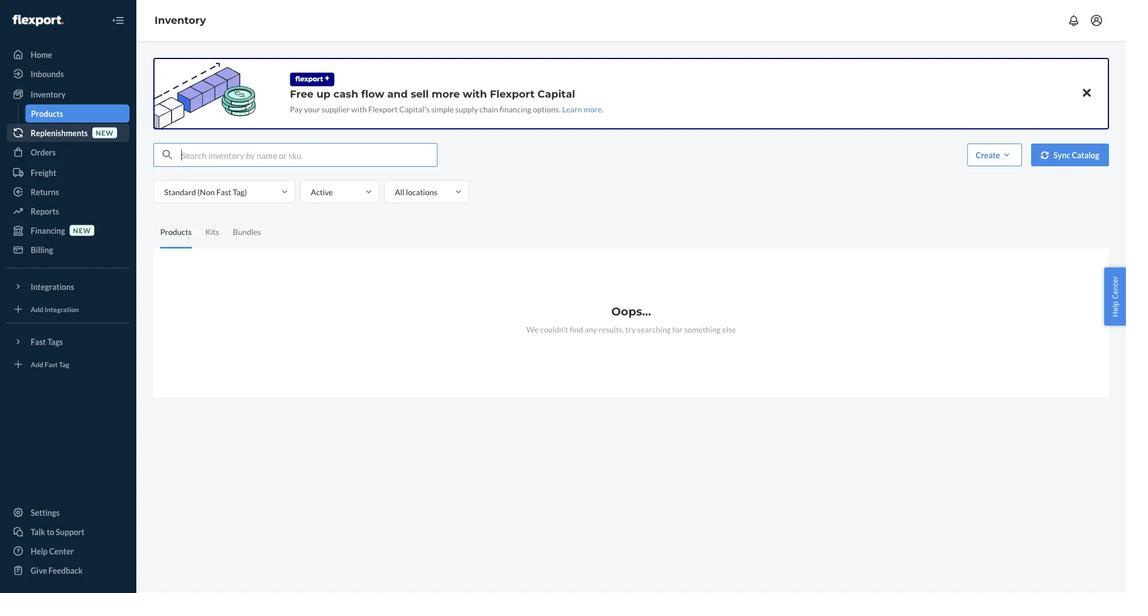 Task type: locate. For each thing, give the bounding box(es) containing it.
more right learn
[[584, 104, 602, 114]]

flexport up financing
[[490, 88, 535, 100]]

freight link
[[7, 164, 130, 182]]

locations
[[406, 187, 437, 197]]

fast tags button
[[7, 333, 130, 351]]

something
[[684, 325, 721, 334]]

active
[[311, 187, 333, 197]]

capital's
[[399, 104, 430, 114]]

1 horizontal spatial with
[[463, 88, 487, 100]]

add inside add fast tag link
[[31, 361, 43, 369]]

billing link
[[7, 241, 130, 259]]

0 vertical spatial add
[[31, 305, 43, 314]]

with down cash
[[351, 104, 367, 114]]

free
[[290, 88, 314, 100]]

supply
[[455, 104, 478, 114]]

fast left tag)
[[216, 187, 231, 197]]

add down fast tags
[[31, 361, 43, 369]]

0 horizontal spatial products
[[31, 109, 63, 118]]

1 horizontal spatial center
[[1110, 276, 1120, 300]]

returns link
[[7, 183, 130, 201]]

fast left tags
[[31, 337, 46, 347]]

.
[[602, 104, 604, 114]]

talk to support
[[31, 528, 84, 537]]

0 vertical spatial flexport
[[490, 88, 535, 100]]

fast
[[216, 187, 231, 197], [31, 337, 46, 347], [45, 361, 58, 369]]

1 vertical spatial flexport
[[368, 104, 398, 114]]

fast inside dropdown button
[[31, 337, 46, 347]]

searching
[[637, 325, 671, 334]]

else
[[722, 325, 736, 334]]

0 horizontal spatial more
[[432, 88, 460, 100]]

2 vertical spatial fast
[[45, 361, 58, 369]]

financing
[[500, 104, 531, 114]]

help
[[1110, 301, 1120, 318], [31, 547, 48, 557]]

flow
[[361, 88, 384, 100]]

1 vertical spatial with
[[351, 104, 367, 114]]

capital
[[538, 88, 575, 100]]

inventory link
[[155, 14, 206, 27], [7, 85, 130, 103]]

more
[[432, 88, 460, 100], [584, 104, 602, 114]]

0 vertical spatial center
[[1110, 276, 1120, 300]]

1 vertical spatial new
[[73, 226, 91, 235]]

with
[[463, 88, 487, 100], [351, 104, 367, 114]]

0 vertical spatial help center
[[1110, 276, 1120, 318]]

1 horizontal spatial help
[[1110, 301, 1120, 318]]

home
[[31, 50, 52, 59]]

and
[[387, 88, 408, 100]]

to
[[47, 528, 54, 537]]

add inside the add integration link
[[31, 305, 43, 314]]

any
[[585, 325, 597, 334]]

new for financing
[[73, 226, 91, 235]]

1 vertical spatial inventory
[[31, 89, 66, 99]]

1 vertical spatial more
[[584, 104, 602, 114]]

couldn't
[[540, 325, 568, 334]]

flexport down flow
[[368, 104, 398, 114]]

settings link
[[7, 504, 130, 522]]

0 horizontal spatial inventory
[[31, 89, 66, 99]]

reports
[[31, 207, 59, 216]]

products left kits
[[160, 227, 192, 237]]

1 horizontal spatial new
[[96, 129, 114, 137]]

bundles
[[233, 227, 261, 237]]

help center link
[[7, 543, 130, 561]]

1 vertical spatial center
[[49, 547, 74, 557]]

sync
[[1054, 150, 1070, 160]]

0 horizontal spatial new
[[73, 226, 91, 235]]

0 vertical spatial help
[[1110, 301, 1120, 318]]

find
[[570, 325, 583, 334]]

options.
[[533, 104, 561, 114]]

fast left tag
[[45, 361, 58, 369]]

products
[[31, 109, 63, 118], [160, 227, 192, 237]]

center
[[1110, 276, 1120, 300], [49, 547, 74, 557]]

help inside button
[[1110, 301, 1120, 318]]

new
[[96, 129, 114, 137], [73, 226, 91, 235]]

1 add from the top
[[31, 305, 43, 314]]

create
[[976, 150, 1000, 160]]

0 vertical spatial more
[[432, 88, 460, 100]]

0 vertical spatial inventory
[[155, 14, 206, 27]]

new down reports link
[[73, 226, 91, 235]]

1 horizontal spatial inventory link
[[155, 14, 206, 27]]

add left integration
[[31, 305, 43, 314]]

tag
[[59, 361, 69, 369]]

2 add from the top
[[31, 361, 43, 369]]

try
[[626, 325, 636, 334]]

add for add fast tag
[[31, 361, 43, 369]]

1 vertical spatial add
[[31, 361, 43, 369]]

1 vertical spatial help center
[[31, 547, 74, 557]]

more up simple
[[432, 88, 460, 100]]

we couldn't find any results, try searching for something else
[[527, 325, 736, 334]]

1 vertical spatial fast
[[31, 337, 46, 347]]

0 vertical spatial products
[[31, 109, 63, 118]]

flexport
[[490, 88, 535, 100], [368, 104, 398, 114]]

0 vertical spatial new
[[96, 129, 114, 137]]

chain
[[480, 104, 498, 114]]

1 vertical spatial help
[[31, 547, 48, 557]]

flexport logo image
[[13, 15, 64, 26]]

supplier
[[322, 104, 350, 114]]

simple
[[431, 104, 454, 114]]

sync catalog
[[1054, 150, 1100, 160]]

1 vertical spatial products
[[160, 227, 192, 237]]

new down products link on the left
[[96, 129, 114, 137]]

add
[[31, 305, 43, 314], [31, 361, 43, 369]]

integration
[[45, 305, 79, 314]]

0 horizontal spatial inventory link
[[7, 85, 130, 103]]

1 horizontal spatial help center
[[1110, 276, 1120, 318]]

free up cash flow and sell more with flexport capital pay your supplier with flexport capital's simple supply chain financing options. learn more .
[[290, 88, 604, 114]]

with up supply
[[463, 88, 487, 100]]

0 vertical spatial with
[[463, 88, 487, 100]]

tag)
[[233, 187, 247, 197]]

products up replenishments
[[31, 109, 63, 118]]

billing
[[31, 245, 53, 255]]

pay
[[290, 104, 303, 114]]

1 horizontal spatial more
[[584, 104, 602, 114]]

help center
[[1110, 276, 1120, 318], [31, 547, 74, 557]]

support
[[56, 528, 84, 537]]

inventory
[[155, 14, 206, 27], [31, 89, 66, 99]]



Task type: describe. For each thing, give the bounding box(es) containing it.
products link
[[25, 105, 130, 123]]

0 horizontal spatial with
[[351, 104, 367, 114]]

(non
[[198, 187, 215, 197]]

catalog
[[1072, 150, 1100, 160]]

sync alt image
[[1041, 151, 1049, 159]]

home link
[[7, 45, 130, 64]]

add integration link
[[7, 301, 130, 319]]

help center inside button
[[1110, 276, 1120, 318]]

open notifications image
[[1067, 14, 1081, 27]]

cash
[[333, 88, 358, 100]]

1 vertical spatial inventory link
[[7, 85, 130, 103]]

give feedback button
[[7, 562, 130, 580]]

inbounds
[[31, 69, 64, 79]]

reports link
[[7, 202, 130, 220]]

0 horizontal spatial help center
[[31, 547, 74, 557]]

close navigation image
[[111, 14, 125, 27]]

talk to support button
[[7, 523, 130, 542]]

give
[[31, 566, 47, 576]]

your
[[304, 104, 320, 114]]

inbounds link
[[7, 65, 130, 83]]

add for add integration
[[31, 305, 43, 314]]

all locations
[[395, 187, 437, 197]]

give feedback
[[31, 566, 83, 576]]

oops...
[[611, 305, 651, 319]]

we
[[527, 325, 539, 334]]

standard (non fast tag)
[[164, 187, 247, 197]]

replenishments
[[31, 128, 88, 138]]

integrations button
[[7, 278, 130, 296]]

add fast tag link
[[7, 356, 130, 374]]

sync catalog button
[[1031, 144, 1109, 166]]

financing
[[31, 226, 65, 236]]

new for replenishments
[[96, 129, 114, 137]]

freight
[[31, 168, 56, 178]]

orders link
[[7, 143, 130, 161]]

help center button
[[1104, 268, 1126, 326]]

standard
[[164, 187, 196, 197]]

up
[[316, 88, 331, 100]]

settings
[[31, 508, 60, 518]]

tags
[[47, 337, 63, 347]]

1 horizontal spatial inventory
[[155, 14, 206, 27]]

kits
[[205, 227, 219, 237]]

1 horizontal spatial products
[[160, 227, 192, 237]]

learn
[[562, 104, 582, 114]]

for
[[672, 325, 683, 334]]

talk
[[31, 528, 45, 537]]

0 vertical spatial fast
[[216, 187, 231, 197]]

returns
[[31, 187, 59, 197]]

fast tags
[[31, 337, 63, 347]]

add fast tag
[[31, 361, 69, 369]]

all
[[395, 187, 404, 197]]

0 vertical spatial inventory link
[[155, 14, 206, 27]]

0 horizontal spatial flexport
[[368, 104, 398, 114]]

center inside button
[[1110, 276, 1120, 300]]

results,
[[599, 325, 624, 334]]

sell
[[411, 88, 429, 100]]

integrations
[[31, 282, 74, 292]]

add integration
[[31, 305, 79, 314]]

create button
[[967, 144, 1022, 166]]

0 horizontal spatial help
[[31, 547, 48, 557]]

learn more link
[[562, 104, 602, 114]]

close image
[[1083, 86, 1091, 100]]

Search inventory by name or sku text field
[[181, 144, 437, 166]]

0 horizontal spatial center
[[49, 547, 74, 557]]

orders
[[31, 147, 56, 157]]

open account menu image
[[1090, 14, 1104, 27]]

feedback
[[48, 566, 83, 576]]

1 horizontal spatial flexport
[[490, 88, 535, 100]]



Task type: vqa. For each thing, say whether or not it's contained in the screenshot.
the top location
no



